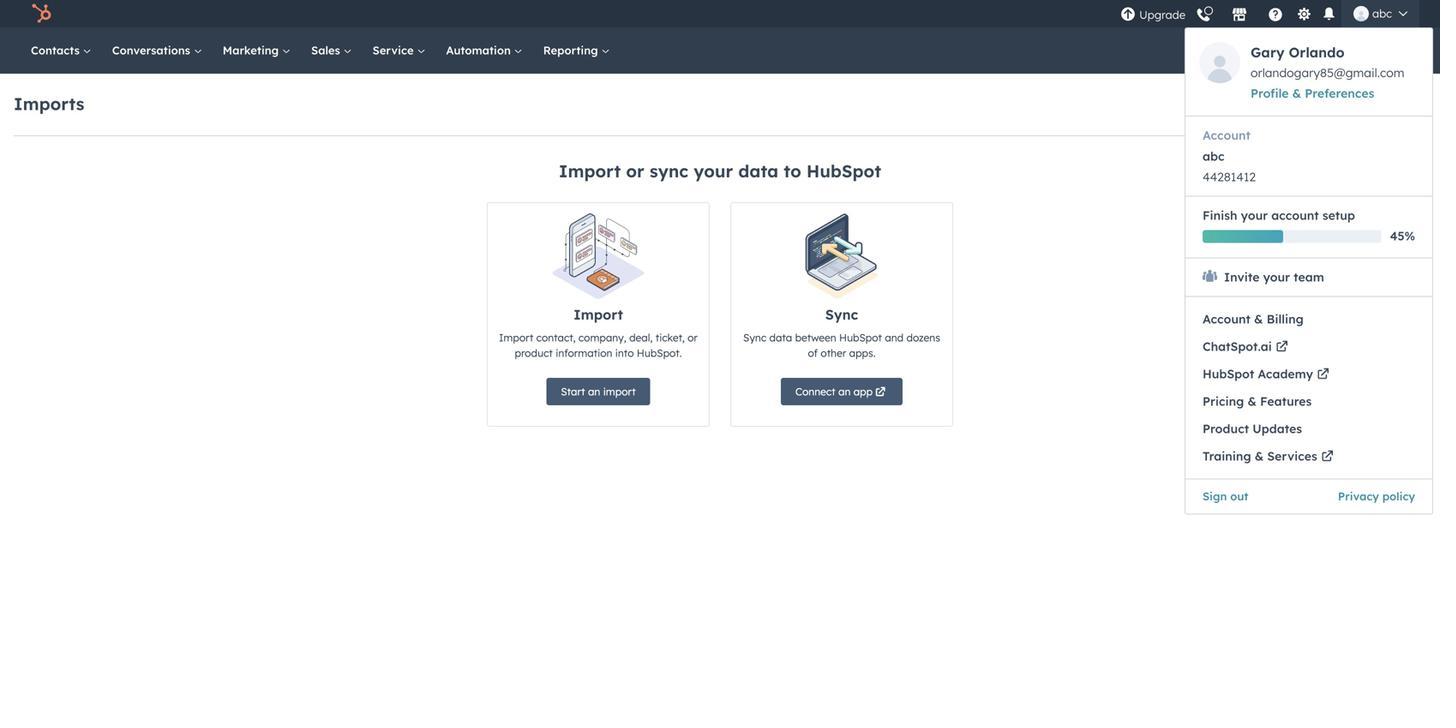Task type: vqa. For each thing, say whether or not it's contained in the screenshot.
FILTER related to Filter by status:
no



Task type: describe. For each thing, give the bounding box(es) containing it.
abc button
[[1344, 0, 1418, 27]]

pricing & features link
[[1186, 388, 1433, 415]]

calling icon button
[[1189, 1, 1219, 26]]

sync
[[650, 160, 689, 182]]

account
[[1272, 208, 1319, 223]]

company,
[[579, 331, 627, 344]]

sign out
[[1203, 490, 1249, 504]]

finish
[[1203, 208, 1238, 223]]

sales
[[311, 43, 344, 57]]

or inside the import import contact, company, deal, ticket, or product information into hubspot.
[[688, 331, 698, 344]]

chatspot.ai
[[1203, 339, 1272, 354]]

import
[[603, 385, 636, 398]]

services
[[1268, 449, 1318, 464]]

preferences
[[1305, 86, 1375, 101]]

and
[[885, 331, 904, 344]]

contacts link
[[21, 27, 102, 74]]

0 vertical spatial data
[[739, 160, 779, 182]]

& for features
[[1248, 394, 1257, 409]]

other
[[821, 347, 847, 360]]

invite your team
[[1224, 270, 1325, 285]]

policy
[[1383, 490, 1416, 504]]

updates
[[1253, 421, 1303, 436]]

finish your account setup
[[1203, 208, 1356, 223]]

hubspot link
[[21, 3, 64, 24]]

import import contact, company, deal, ticket, or product information into hubspot.
[[499, 306, 698, 360]]

automation
[[446, 43, 514, 57]]

product
[[515, 347, 553, 360]]

privacy policy
[[1338, 490, 1416, 504]]

marketing
[[223, 43, 282, 57]]

of
[[808, 347, 818, 360]]

app
[[854, 385, 873, 398]]

contacts
[[31, 43, 83, 57]]

features
[[1261, 394, 1312, 409]]

reporting link
[[533, 27, 620, 74]]

0 vertical spatial or
[[626, 160, 645, 182]]

academy
[[1258, 367, 1314, 382]]

help button
[[1261, 4, 1291, 23]]

gary orlando menu
[[1119, 0, 1434, 515]]

calling icon image
[[1196, 8, 1212, 23]]

connect an app
[[796, 385, 873, 398]]

imports
[[14, 93, 84, 114]]

sign
[[1203, 490, 1227, 504]]

account & billing link
[[1186, 306, 1433, 333]]

45%
[[1391, 229, 1416, 244]]

import or sync your data to hubspot
[[559, 160, 882, 182]]

data inside sync sync data between hubspot and dozens of other apps.
[[770, 331, 793, 344]]

deal,
[[629, 331, 653, 344]]

start an import button
[[547, 378, 651, 406]]

link opens in a new window image
[[1322, 451, 1333, 462]]

hubspot image
[[31, 3, 51, 24]]

marketplaces image
[[1232, 8, 1248, 23]]

marketplaces button
[[1222, 0, 1258, 27]]

training
[[1203, 449, 1252, 464]]

upgrade image
[[1121, 7, 1136, 23]]

hubspot academy
[[1203, 367, 1314, 382]]

dozens
[[907, 331, 941, 344]]

orlando
[[1289, 44, 1345, 61]]

start an import
[[561, 385, 636, 398]]

help image
[[1268, 8, 1284, 23]]

apps.
[[849, 347, 876, 360]]



Task type: locate. For each thing, give the bounding box(es) containing it.
notifications image
[[1322, 7, 1337, 23]]

your left 'team'
[[1264, 270, 1291, 285]]

account
[[1203, 312, 1251, 327]]

marketing link
[[212, 27, 301, 74]]

& for services
[[1255, 449, 1264, 464]]

1 vertical spatial sync
[[743, 331, 767, 344]]

between
[[795, 331, 837, 344]]

sales link
[[301, 27, 362, 74]]

abc menu
[[1185, 27, 1434, 515]]

0 horizontal spatial or
[[626, 160, 645, 182]]

your for finish
[[1241, 208, 1268, 223]]

gary orlando image
[[1354, 6, 1369, 21]]

0 vertical spatial link opens in a new window image
[[1277, 341, 1288, 352]]

privacy policy link
[[1338, 487, 1416, 507]]

import up company, on the left top of page
[[574, 306, 623, 323]]

hubspot up pricing
[[1203, 367, 1255, 382]]

pricing
[[1203, 394, 1245, 409]]

1 vertical spatial import
[[574, 306, 623, 323]]

hubspot
[[807, 160, 882, 182], [840, 331, 882, 344], [1203, 367, 1255, 382]]

notifications button
[[1319, 5, 1340, 23]]

link opens in a new window image
[[1277, 341, 1288, 352], [1318, 368, 1329, 379]]

connect
[[796, 385, 836, 398]]

1 an from the left
[[588, 385, 601, 398]]

gary
[[1251, 44, 1285, 61]]

2 an from the left
[[839, 385, 851, 398]]

privacy
[[1338, 490, 1380, 504]]

hubspot up apps.
[[840, 331, 882, 344]]

invite your team link
[[1186, 259, 1433, 296]]

import for sync
[[559, 160, 621, 182]]

1 vertical spatial your
[[1241, 208, 1268, 223]]

1 vertical spatial hubspot
[[840, 331, 882, 344]]

1 vertical spatial or
[[688, 331, 698, 344]]

setup
[[1323, 208, 1356, 223]]

2 vertical spatial import
[[499, 331, 534, 344]]

0 horizontal spatial link opens in a new window image
[[1277, 341, 1288, 352]]

or
[[626, 160, 645, 182], [688, 331, 698, 344]]

product updates link
[[1186, 415, 1433, 443]]

1 horizontal spatial sync
[[826, 306, 859, 323]]

or left sync
[[626, 160, 645, 182]]

1 horizontal spatial an
[[839, 385, 851, 398]]

hubspot.
[[637, 347, 682, 360]]

data left to
[[739, 160, 779, 182]]

your right finish
[[1241, 208, 1268, 223]]

conversations
[[112, 43, 194, 57]]

2 vertical spatial your
[[1264, 270, 1291, 285]]

ticket,
[[656, 331, 685, 344]]

an left app
[[839, 385, 851, 398]]

reporting
[[543, 43, 601, 57]]

your
[[694, 160, 733, 182], [1241, 208, 1268, 223], [1264, 270, 1291, 285]]

gary orlando image
[[1200, 42, 1241, 83]]

product updates
[[1203, 421, 1303, 436]]

link opens in a new window image for chatspot.ai
[[1277, 341, 1288, 352]]

link opens in a new window image down billing
[[1277, 341, 1288, 352]]

training & services
[[1203, 449, 1318, 464]]

information
[[556, 347, 613, 360]]

hubspot inside abc menu
[[1203, 367, 1255, 382]]

sign out link
[[1203, 487, 1249, 507]]

sync up "between" at the top of page
[[826, 306, 859, 323]]

to
[[784, 160, 802, 182]]

your for invite
[[1264, 270, 1291, 285]]

settings image
[[1297, 7, 1312, 23]]

conversations link
[[102, 27, 212, 74]]

& left billing
[[1255, 312, 1264, 327]]

import for contact,
[[574, 306, 623, 323]]

data left "between" at the top of page
[[770, 331, 793, 344]]

link opens in a new window image for hubspot academy
[[1318, 368, 1329, 379]]

into
[[615, 347, 634, 360]]

billing
[[1267, 312, 1304, 327]]

gary orlando orlandogary85@gmail.com profile & preferences
[[1251, 44, 1405, 101]]

connect an app link
[[781, 378, 903, 406]]

automation link
[[436, 27, 533, 74]]

hubspot right to
[[807, 160, 882, 182]]

hubspot inside sync sync data between hubspot and dozens of other apps.
[[840, 331, 882, 344]]

& up product updates
[[1248, 394, 1257, 409]]

orlandogary85@gmail.com
[[1251, 65, 1405, 80]]

1 horizontal spatial link opens in a new window image
[[1318, 368, 1329, 379]]

0 horizontal spatial sync
[[743, 331, 767, 344]]

sync sync data between hubspot and dozens of other apps.
[[743, 306, 941, 360]]

link opens in a new window image up pricing & features link
[[1318, 368, 1329, 379]]

pricing & features
[[1203, 394, 1312, 409]]

0 vertical spatial import
[[559, 160, 621, 182]]

0 horizontal spatial an
[[588, 385, 601, 398]]

Search HubSpot search field
[[1200, 36, 1410, 65]]

contact,
[[536, 331, 576, 344]]

an for start
[[588, 385, 601, 398]]

1 horizontal spatial or
[[688, 331, 698, 344]]

data
[[739, 160, 779, 182], [770, 331, 793, 344]]

product
[[1203, 421, 1250, 436]]

account & billing
[[1203, 312, 1304, 327]]

invite
[[1224, 270, 1260, 285]]

& for billing
[[1255, 312, 1264, 327]]

an for connect
[[839, 385, 851, 398]]

or right ticket,
[[688, 331, 698, 344]]

upgrade
[[1140, 8, 1186, 22]]

2 vertical spatial hubspot
[[1203, 367, 1255, 382]]

import up the product
[[499, 331, 534, 344]]

&
[[1293, 86, 1302, 101], [1255, 312, 1264, 327], [1248, 394, 1257, 409], [1255, 449, 1264, 464]]

import left sync
[[559, 160, 621, 182]]

& right profile
[[1293, 86, 1302, 101]]

1 vertical spatial data
[[770, 331, 793, 344]]

team
[[1294, 270, 1325, 285]]

abc
[[1373, 6, 1393, 21]]

& down product updates
[[1255, 449, 1264, 464]]

0 vertical spatial sync
[[826, 306, 859, 323]]

service link
[[362, 27, 436, 74]]

your right sync
[[694, 160, 733, 182]]

0 vertical spatial hubspot
[[807, 160, 882, 182]]

start
[[561, 385, 585, 398]]

0 vertical spatial your
[[694, 160, 733, 182]]

out
[[1231, 490, 1249, 504]]

service
[[373, 43, 417, 57]]

& inside gary orlando orlandogary85@gmail.com profile & preferences
[[1293, 86, 1302, 101]]

sync left "between" at the top of page
[[743, 331, 767, 344]]

sync
[[826, 306, 859, 323], [743, 331, 767, 344]]

import
[[559, 160, 621, 182], [574, 306, 623, 323], [499, 331, 534, 344]]

an
[[588, 385, 601, 398], [839, 385, 851, 398]]

an inside button
[[588, 385, 601, 398]]

1 vertical spatial link opens in a new window image
[[1318, 368, 1329, 379]]

profile
[[1251, 86, 1289, 101]]

an right start
[[588, 385, 601, 398]]

gary orlando menu item
[[1185, 0, 1434, 515]]

settings link
[[1294, 5, 1315, 23]]



